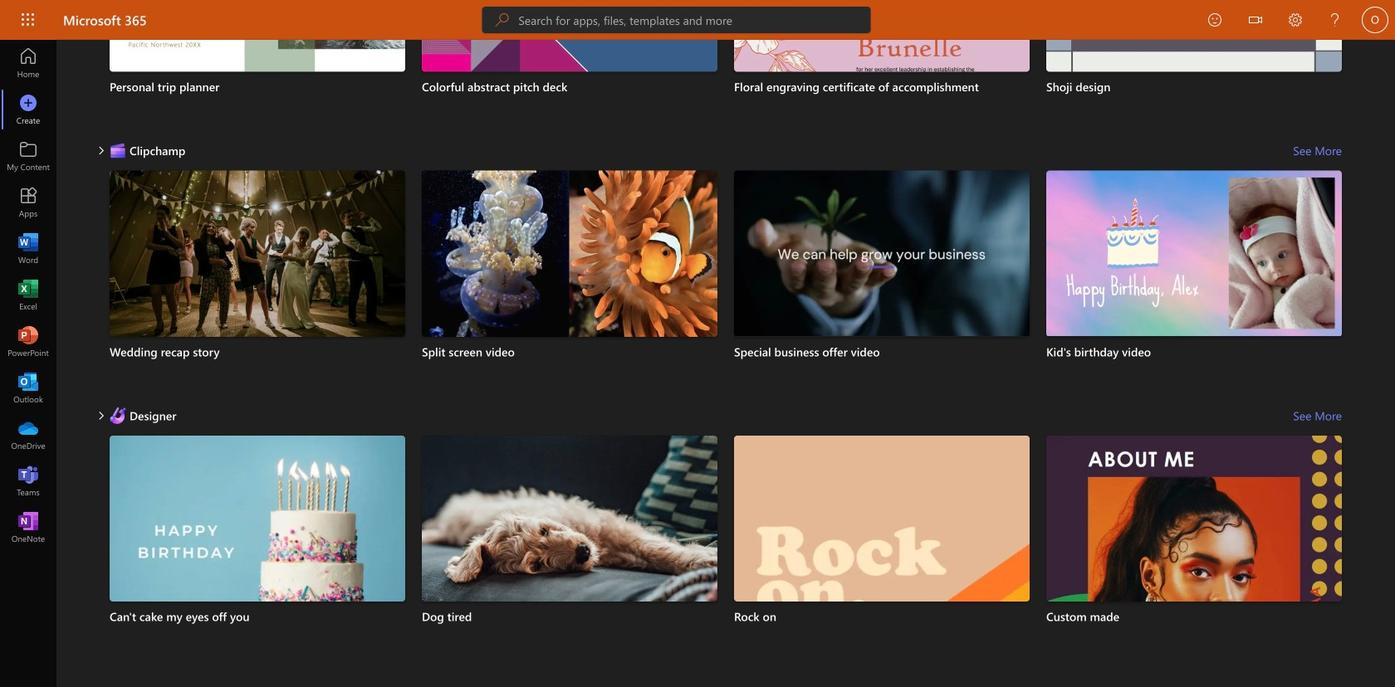 Task type: describe. For each thing, give the bounding box(es) containing it.
kid's birthday video link element
[[1046, 344, 1342, 360]]

1 list from the top
[[110, 0, 1342, 131]]

dog tired link element
[[422, 609, 717, 625]]

word image
[[20, 241, 37, 257]]

split screen video link element
[[422, 344, 717, 360]]

special business offer video list item
[[734, 171, 1030, 389]]

my content image
[[20, 148, 37, 164]]

2 list from the top
[[110, 171, 1342, 396]]

kid's birthday video list item
[[1046, 171, 1342, 389]]

excel image
[[20, 287, 37, 304]]

powerpoint image
[[20, 334, 37, 350]]

floral engraving certificate of accomplishment link element
[[734, 78, 1030, 95]]

colorful abstract pitch deck image
[[422, 0, 717, 72]]

custom made list item
[[1046, 436, 1342, 688]]

wedding recap story image
[[110, 171, 405, 368]]

shoji design list item
[[1046, 0, 1342, 124]]

Search box. Suggestions appear as you type. search field
[[518, 7, 871, 33]]

create image
[[20, 101, 37, 118]]

personal trip planner link element
[[110, 78, 405, 95]]

3 list from the top
[[110, 436, 1342, 688]]

split screen video list item
[[422, 171, 717, 389]]

can't cake my eyes off you list item
[[110, 436, 405, 683]]

rock on link element
[[734, 609, 1030, 625]]

special business offer video link element
[[734, 344, 1030, 360]]



Task type: locate. For each thing, give the bounding box(es) containing it.
wedding recap story list item
[[110, 171, 405, 389]]

navigation
[[0, 40, 56, 551]]

None search field
[[482, 7, 871, 33]]

kid's birthday video image
[[1046, 171, 1342, 336]]

custom made image
[[1046, 436, 1342, 688]]

colorful abstract pitch deck list item
[[422, 0, 717, 124]]

0 vertical spatial list
[[110, 0, 1342, 131]]

home image
[[20, 55, 37, 71]]

banner
[[0, 0, 1395, 43]]

dog tired list item
[[422, 436, 717, 688]]

custom made link element
[[1046, 609, 1342, 625]]

list
[[110, 0, 1342, 131], [110, 171, 1342, 396], [110, 436, 1342, 688]]

personal trip planner image
[[110, 0, 405, 72]]

split screen video image
[[422, 171, 717, 337]]

personal trip planner list item
[[110, 0, 405, 124]]

can't cake my eyes off you link element
[[110, 609, 405, 625]]

wedding recap story link element
[[110, 344, 405, 360]]

apps image
[[20, 194, 37, 211]]

rock on list item
[[734, 436, 1030, 683]]

colorful abstract pitch deck link element
[[422, 78, 717, 95]]

can't cake my eyes off you image
[[110, 436, 405, 683]]

dog tired image
[[422, 436, 717, 688]]

onedrive image
[[20, 427, 37, 443]]

teams image
[[20, 473, 37, 490]]

application
[[0, 0, 1395, 688]]

outlook image
[[20, 380, 37, 397]]

special business offer video image
[[734, 171, 1030, 336]]

onenote image
[[20, 520, 37, 536]]

rock on image
[[734, 436, 1030, 683]]

2 vertical spatial list
[[110, 436, 1342, 688]]

1 vertical spatial list
[[110, 171, 1342, 396]]

shoji design image
[[1046, 0, 1342, 72]]

shoji design link element
[[1046, 78, 1342, 95]]



Task type: vqa. For each thing, say whether or not it's contained in the screenshot.
powerpoint icon inside "Name 7.6 Turn Viewer 101" 'cell'
no



